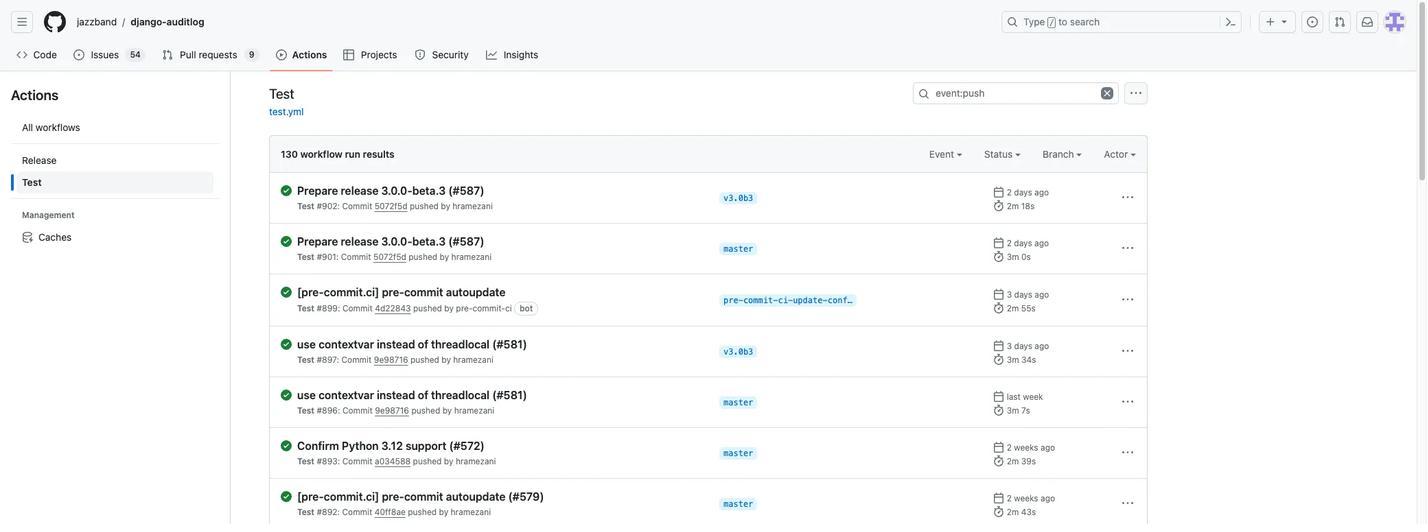 Task type: vqa. For each thing, say whether or not it's contained in the screenshot.


Task type: describe. For each thing, give the bounding box(es) containing it.
completed successfully image for use contextvar instead of threadlocal (#581) test #896: commit 9e98716 pushed             by hramezani
[[281, 390, 292, 401]]

workflows
[[36, 122, 80, 133]]

show options image for [pre-commit.ci] pre-commit autoupdate (#579)
[[1123, 499, 1134, 509]]

#899:
[[317, 303, 340, 314]]

3 for [pre-commit.ci] pre-commit autoupdate
[[1007, 290, 1012, 300]]

plus image
[[1265, 16, 1276, 27]]

54
[[130, 49, 141, 60]]

use contextvar instead of threadlocal (#581) link for use contextvar instead of threadlocal (#581) test #897: commit 9e98716 pushed             by hramezani
[[297, 338, 709, 352]]

filter workflows element
[[16, 150, 214, 194]]

ci
[[505, 303, 512, 314]]

release link
[[16, 150, 214, 172]]

(#581) for use contextvar instead of threadlocal (#581) test #897: commit 9e98716 pushed             by hramezani
[[492, 339, 527, 351]]

2m 55s
[[1007, 303, 1036, 314]]

caches link
[[16, 227, 214, 249]]

4d22843 link
[[375, 303, 411, 314]]

projects link
[[338, 45, 404, 65]]

pushed inside [pre-commit.ci] pre-commit autoupdate (#579) test #892: commit 40ff8ae pushed             by hramezani
[[408, 507, 437, 518]]

hramezani link for use contextvar instead of threadlocal (#581) test #896: commit 9e98716 pushed             by hramezani
[[454, 406, 495, 416]]

release
[[22, 154, 57, 166]]

pull
[[180, 49, 196, 60]]

use contextvar instead of threadlocal (#581) test #896: commit 9e98716 pushed             by hramezani
[[297, 389, 527, 416]]

7s
[[1022, 406, 1030, 416]]

show options image for use contextvar instead of threadlocal (#581)
[[1123, 346, 1134, 357]]

days for use contextvar instead of threadlocal (#581) test #897: commit 9e98716 pushed             by hramezani
[[1015, 341, 1033, 352]]

branch
[[1043, 148, 1077, 160]]

v3.0b3 for use contextvar instead of threadlocal (#581)
[[724, 347, 753, 357]]

test inside use contextvar instead of threadlocal (#581) test #897: commit 9e98716 pushed             by hramezani
[[297, 355, 315, 365]]

(#579)
[[508, 491, 544, 503]]

completed successfully image for [pre-commit.ci] pre-commit autoupdate (#579) test #892: commit 40ff8ae pushed             by hramezani
[[281, 492, 292, 503]]

caches
[[38, 231, 72, 243]]

3 completed successfully image from the top
[[281, 287, 292, 298]]

calendar image for prepare release 3.0.0-beta.3 (#587)
[[994, 238, 1005, 249]]

commit inside use contextvar instead of threadlocal (#581) test #897: commit 9e98716 pushed             by hramezani
[[342, 355, 372, 365]]

commit inside prepare release 3.0.0-beta.3 (#587) test #901: commit 5072f5d pushed             by hramezani
[[341, 252, 371, 262]]

commit for [pre-commit.ci] pre-commit autoupdate (#579) test #892: commit 40ff8ae pushed             by hramezani
[[404, 491, 443, 503]]

hramezani link for prepare release 3.0.0-beta.3 (#587) test #902: commit 5072f5d pushed             by hramezani
[[453, 201, 493, 211]]

hramezani link for confirm python 3.12 support (#572) test #893: commit a034588 pushed             by hramezani
[[456, 457, 496, 467]]

master for [pre-commit.ci] pre-commit autoupdate (#579)
[[724, 500, 753, 509]]

actions link
[[270, 45, 333, 65]]

list containing jazzband
[[71, 11, 994, 33]]

security link
[[409, 45, 475, 65]]

18s
[[1022, 201, 1035, 211]]

test.yml link
[[269, 106, 304, 117]]

workflow
[[300, 148, 343, 160]]

test #899:
[[297, 303, 343, 314]]

2 days ago for prepare release 3.0.0-beta.3 (#587) test #902: commit 5072f5d pushed             by hramezani
[[1007, 187, 1049, 198]]

show options image for threadlocal
[[1123, 397, 1134, 408]]

autoupdate for [pre-commit.ci] pre-commit autoupdate
[[446, 286, 506, 299]]

django-
[[131, 16, 167, 27]]

test inside [pre-commit.ci] pre-commit autoupdate (#579) test #892: commit 40ff8ae pushed             by hramezani
[[297, 507, 315, 518]]

5072f5d link for prepare release 3.0.0-beta.3 (#587) test #901: commit 5072f5d pushed             by hramezani
[[374, 252, 406, 262]]

event
[[930, 148, 957, 160]]

completed successfully image for confirm python 3.12 support (#572)
[[281, 441, 292, 452]]

issue opened image for the bottommost git pull request image
[[74, 49, 85, 60]]

last
[[1007, 392, 1021, 402]]

hramezani inside confirm python 3.12 support (#572) test #893: commit a034588 pushed             by hramezani
[[456, 457, 496, 467]]

ago for confirm python 3.12 support (#572) test #893: commit a034588 pushed             by hramezani
[[1041, 443, 1055, 453]]

2m for (#587)
[[1007, 201, 1019, 211]]

[pre-commit.ci] pre-commit autoupdate (#579) link
[[297, 490, 709, 504]]

(#587) for prepare release 3.0.0-beta.3 (#587) test #901: commit 5072f5d pushed             by hramezani
[[449, 236, 485, 248]]

pre-commit-ci link
[[456, 303, 512, 314]]

show options image for (#587)
[[1123, 243, 1134, 254]]

shield image
[[415, 49, 426, 60]]

1 horizontal spatial commit-
[[744, 296, 778, 306]]

table image
[[344, 49, 355, 60]]

by left pre-commit-ci link
[[444, 303, 454, 314]]

master for confirm python 3.12 support (#572)
[[724, 449, 753, 459]]

type / to search
[[1024, 16, 1100, 27]]

3m for use contextvar instead of threadlocal (#581) test #896: commit 9e98716 pushed             by hramezani
[[1007, 406, 1019, 416]]

status
[[984, 148, 1016, 160]]

3 days ago for use contextvar instead of threadlocal (#581)
[[1007, 341, 1049, 352]]

hramezani inside [pre-commit.ci] pre-commit autoupdate (#579) test #892: commit 40ff8ae pushed             by hramezani
[[451, 507, 491, 518]]

3m 7s
[[1007, 406, 1030, 416]]

by inside prepare release 3.0.0-beta.3 (#587) test #901: commit 5072f5d pushed             by hramezani
[[440, 252, 449, 262]]

3.12
[[382, 440, 403, 452]]

(#572)
[[449, 440, 485, 452]]

test left #899:
[[297, 303, 315, 314]]

event button
[[930, 147, 963, 161]]

show options image for (#572)
[[1123, 448, 1134, 459]]

39s
[[1022, 457, 1036, 467]]

last week
[[1007, 392, 1043, 402]]

run
[[345, 148, 360, 160]]

2 for prepare release 3.0.0-beta.3 (#587) test #902: commit 5072f5d pushed             by hramezani
[[1007, 187, 1012, 198]]

hramezani link for prepare release 3.0.0-beta.3 (#587) test #901: commit 5072f5d pushed             by hramezani
[[452, 252, 492, 262]]

0 horizontal spatial actions
[[11, 87, 59, 103]]

use contextvar instead of threadlocal (#581) test #897: commit 9e98716 pushed             by hramezani
[[297, 339, 527, 365]]

pushed down [pre-commit.ci] pre-commit autoupdate
[[413, 303, 442, 314]]

130 workflow run results
[[281, 148, 395, 160]]

graph image
[[486, 49, 497, 60]]

jazzband
[[77, 16, 117, 27]]

results
[[363, 148, 395, 160]]

v3.0b3 link for use contextvar instead of threadlocal (#581)
[[720, 346, 758, 358]]

days for prepare release 3.0.0-beta.3 (#587) test #902: commit 5072f5d pushed             by hramezani
[[1014, 187, 1033, 198]]

config
[[828, 296, 858, 306]]

9e98716 link for use contextvar instead of threadlocal (#581) test #896: commit 9e98716 pushed             by hramezani
[[375, 406, 409, 416]]

2m for autoupdate
[[1007, 507, 1019, 518]]

release for prepare release 3.0.0-beta.3 (#587) test #902: commit 5072f5d pushed             by hramezani
[[341, 185, 379, 197]]

commit inside [pre-commit.ci] pre-commit autoupdate (#579) test #892: commit 40ff8ae pushed             by hramezani
[[342, 507, 372, 518]]

3 days from the top
[[1015, 290, 1033, 300]]

#901:
[[317, 252, 339, 262]]

instead for use contextvar instead of threadlocal (#581) test #897: commit 9e98716 pushed             by hramezani
[[377, 339, 415, 351]]

55s
[[1022, 303, 1036, 314]]

use contextvar instead of threadlocal (#581) link for use contextvar instead of threadlocal (#581) test #896: commit 9e98716 pushed             by hramezani
[[297, 389, 709, 402]]

contextvar for use contextvar instead of threadlocal (#581) test #896: commit 9e98716 pushed             by hramezani
[[319, 389, 374, 402]]

commit 4d22843 pushed             by pre-commit-ci
[[343, 303, 512, 314]]

insights
[[504, 49, 539, 60]]

pre- left the ci-
[[724, 296, 744, 306]]

40ff8ae link
[[375, 507, 406, 518]]

prepare release 3.0.0-beta.3 (#587) test #902: commit 5072f5d pushed             by hramezani
[[297, 185, 493, 211]]

a034588 link
[[375, 457, 411, 467]]

commit right #899:
[[343, 303, 373, 314]]

commit inside use contextvar instead of threadlocal (#581) test #896: commit 9e98716 pushed             by hramezani
[[343, 406, 373, 416]]

update-
[[793, 296, 828, 306]]

3 days ago for [pre-commit.ci] pre-commit autoupdate
[[1007, 290, 1049, 300]]

use for use contextvar instead of threadlocal (#581) test #896: commit 9e98716 pushed             by hramezani
[[297, 389, 316, 402]]

run duration image for confirm python 3.12 support (#572)
[[994, 456, 1005, 467]]

2 run duration image from the top
[[994, 303, 1005, 314]]

test inside confirm python 3.12 support (#572) test #893: commit a034588 pushed             by hramezani
[[297, 457, 315, 467]]

[pre-commit.ci] pre-commit autoupdate
[[297, 286, 506, 299]]

master link for confirm python 3.12 support (#572)
[[720, 448, 758, 460]]

week
[[1023, 392, 1043, 402]]

confirm python 3.12 support (#572) test #893: commit a034588 pushed             by hramezani
[[297, 440, 496, 467]]

notifications image
[[1362, 16, 1373, 27]]

prepare for prepare release 3.0.0-beta.3 (#587) test #901: commit 5072f5d pushed             by hramezani
[[297, 236, 338, 248]]

issues
[[91, 49, 119, 60]]

#897:
[[317, 355, 339, 365]]

jazzband link
[[71, 11, 122, 33]]

commit for [pre-commit.ci] pre-commit autoupdate
[[404, 286, 443, 299]]

triangle down image
[[1279, 16, 1290, 27]]

hramezani link for use contextvar instead of threadlocal (#581) test #897: commit 9e98716 pushed             by hramezani
[[453, 355, 494, 365]]

of for use contextvar instead of threadlocal (#581) test #896: commit 9e98716 pushed             by hramezani
[[418, 389, 428, 402]]

0s
[[1022, 252, 1031, 262]]

search
[[1070, 16, 1100, 27]]

/ for type
[[1050, 18, 1055, 27]]

v3.0b3 for prepare release 3.0.0-beta.3 (#587)
[[724, 194, 753, 203]]

use for use contextvar instead of threadlocal (#581) test #897: commit 9e98716 pushed             by hramezani
[[297, 339, 316, 351]]

130
[[281, 148, 298, 160]]

ci-
[[778, 296, 793, 306]]

by inside [pre-commit.ci] pre-commit autoupdate (#579) test #892: commit 40ff8ae pushed             by hramezani
[[439, 507, 448, 518]]

test inside prepare release 3.0.0-beta.3 (#587) test #902: commit 5072f5d pushed             by hramezani
[[297, 201, 315, 211]]

pushed inside use contextvar instead of threadlocal (#581) test #897: commit 9e98716 pushed             by hramezani
[[411, 355, 439, 365]]

2 weeks ago for [pre-commit.ci] pre-commit autoupdate (#579)
[[1007, 494, 1055, 504]]

hramezani inside use contextvar instead of threadlocal (#581) test #897: commit 9e98716 pushed             by hramezani
[[453, 355, 494, 365]]

pre-commit-ci-update-config
[[724, 296, 858, 306]]

all workflows
[[22, 122, 80, 133]]

2 2m from the top
[[1007, 303, 1019, 314]]

ago for prepare release 3.0.0-beta.3 (#587) test #902: commit 5072f5d pushed             by hramezani
[[1035, 187, 1049, 198]]

django-auditlog link
[[125, 11, 210, 33]]

5072f5d for prepare release 3.0.0-beta.3 (#587) test #902: commit 5072f5d pushed             by hramezani
[[375, 201, 408, 211]]

confirm
[[297, 440, 339, 452]]

34s
[[1022, 355, 1037, 365]]

security
[[432, 49, 469, 60]]

2m for (#572)
[[1007, 457, 1019, 467]]

weeks for [pre-commit.ci] pre-commit autoupdate (#579)
[[1014, 494, 1039, 504]]

0 vertical spatial git pull request image
[[1335, 16, 1346, 27]]

threadlocal for use contextvar instead of threadlocal (#581) test #896: commit 9e98716 pushed             by hramezani
[[431, 389, 490, 402]]

3.0.0- for prepare release 3.0.0-beta.3 (#587) test #901: commit 5072f5d pushed             by hramezani
[[381, 236, 412, 248]]

3 for use contextvar instead of threadlocal (#581)
[[1007, 341, 1012, 352]]

pre- inside "link"
[[382, 286, 404, 299]]

2 for [pre-commit.ci] pre-commit autoupdate (#579) test #892: commit 40ff8ae pushed             by hramezani
[[1007, 494, 1012, 504]]

code
[[33, 49, 57, 60]]

2m 39s
[[1007, 457, 1036, 467]]

code image
[[16, 49, 27, 60]]

9e98716 for use contextvar instead of threadlocal (#581) test #897: commit 9e98716 pushed             by hramezani
[[374, 355, 408, 365]]

#896:
[[317, 406, 340, 416]]

completed successfully image for prepare release 3.0.0-beta.3 (#587) test #901: commit 5072f5d pushed             by hramezani
[[281, 236, 292, 247]]

commit inside prepare release 3.0.0-beta.3 (#587) test #902: commit 5072f5d pushed             by hramezani
[[342, 201, 372, 211]]



Task type: locate. For each thing, give the bounding box(es) containing it.
1 vertical spatial (#587)
[[449, 236, 485, 248]]

prepare up #902:
[[297, 185, 338, 197]]

(#587)
[[449, 185, 485, 197], [449, 236, 485, 248]]

run duration image for (#587)
[[994, 251, 1005, 262]]

2 up 2m 39s
[[1007, 443, 1012, 453]]

autoupdate for [pre-commit.ci] pre-commit autoupdate (#579) test #892: commit 40ff8ae pushed             by hramezani
[[446, 491, 506, 503]]

3m for use contextvar instead of threadlocal (#581) test #897: commit 9e98716 pushed             by hramezani
[[1007, 355, 1019, 365]]

0 vertical spatial completed successfully image
[[281, 339, 292, 350]]

run duration image left 3m 7s at the right of the page
[[994, 405, 1005, 416]]

1 vertical spatial threadlocal
[[431, 389, 490, 402]]

[pre-commit.ci] pre-commit autoupdate link
[[297, 286, 709, 299]]

1 autoupdate from the top
[[446, 286, 506, 299]]

1 (#587) from the top
[[449, 185, 485, 197]]

commit inside confirm python 3.12 support (#572) test #893: commit a034588 pushed             by hramezani
[[342, 457, 373, 467]]

1 3 days ago from the top
[[1007, 290, 1049, 300]]

2 up '2m 43s'
[[1007, 494, 1012, 504]]

1 of from the top
[[418, 339, 428, 351]]

2 days from the top
[[1014, 238, 1033, 249]]

2 2 weeks ago from the top
[[1007, 494, 1055, 504]]

4 show options image from the top
[[1123, 448, 1134, 459]]

3m 34s
[[1007, 355, 1037, 365]]

3.0.0- inside prepare release 3.0.0-beta.3 (#587) test #902: commit 5072f5d pushed             by hramezani
[[381, 185, 412, 197]]

days up 0s
[[1014, 238, 1033, 249]]

2 3m from the top
[[1007, 355, 1019, 365]]

all
[[22, 122, 33, 133]]

2m 18s
[[1007, 201, 1035, 211]]

prepare for prepare release 3.0.0-beta.3 (#587) test #902: commit 5072f5d pushed             by hramezani
[[297, 185, 338, 197]]

2 threadlocal from the top
[[431, 389, 490, 402]]

1 horizontal spatial actions
[[292, 49, 327, 60]]

[pre- inside "link"
[[297, 286, 324, 299]]

2 of from the top
[[418, 389, 428, 402]]

test left #902:
[[297, 201, 315, 211]]

1 commit.ci] from the top
[[324, 286, 379, 299]]

pushed inside use contextvar instead of threadlocal (#581) test #896: commit 9e98716 pushed             by hramezani
[[412, 406, 440, 416]]

by up prepare release 3.0.0-beta.3 (#587) test #901: commit 5072f5d pushed             by hramezani
[[441, 201, 450, 211]]

hramezani link for [pre-commit.ci] pre-commit autoupdate (#579) test #892: commit 40ff8ae pushed             by hramezani
[[451, 507, 491, 518]]

commit.ci] for [pre-commit.ci] pre-commit autoupdate
[[324, 286, 379, 299]]

1 commit from the top
[[404, 286, 443, 299]]

1 vertical spatial (#581)
[[492, 389, 527, 402]]

2 show options image from the top
[[1123, 346, 1134, 357]]

pushed up prepare release 3.0.0-beta.3 (#587) test #901: commit 5072f5d pushed             by hramezani
[[410, 201, 439, 211]]

hramezani inside use contextvar instead of threadlocal (#581) test #896: commit 9e98716 pushed             by hramezani
[[454, 406, 495, 416]]

3.0.0- down prepare release 3.0.0-beta.3 (#587) test #902: commit 5072f5d pushed             by hramezani
[[381, 236, 412, 248]]

calendar image for use contextvar instead of threadlocal (#581) test #897: commit 9e98716 pushed             by hramezani
[[994, 341, 1005, 352]]

#893:
[[317, 457, 340, 467]]

1 vertical spatial weeks
[[1014, 494, 1039, 504]]

(#581) inside use contextvar instead of threadlocal (#581) test #897: commit 9e98716 pushed             by hramezani
[[492, 339, 527, 351]]

completed successfully image for use contextvar instead of threadlocal (#581)
[[281, 339, 292, 350]]

beta.3 for prepare release 3.0.0-beta.3 (#587) test #902: commit 5072f5d pushed             by hramezani
[[412, 185, 446, 197]]

1 prepare release 3.0.0-beta.3 (#587) link from the top
[[297, 184, 709, 198]]

commit right the #896:
[[343, 406, 373, 416]]

instead for use contextvar instead of threadlocal (#581) test #896: commit 9e98716 pushed             by hramezani
[[377, 389, 415, 402]]

4 master from the top
[[724, 500, 753, 509]]

0 vertical spatial 5072f5d link
[[375, 201, 408, 211]]

test down release
[[22, 176, 42, 188]]

2 weeks ago for confirm python 3.12 support (#572)
[[1007, 443, 1055, 453]]

/ inside type / to search
[[1050, 18, 1055, 27]]

0 vertical spatial commit.ci]
[[324, 286, 379, 299]]

prepare inside prepare release 3.0.0-beta.3 (#587) test #901: commit 5072f5d pushed             by hramezani
[[297, 236, 338, 248]]

9e98716 link up use contextvar instead of threadlocal (#581) test #896: commit 9e98716 pushed             by hramezani
[[374, 355, 408, 365]]

1 vertical spatial 9e98716 link
[[375, 406, 409, 416]]

3 master from the top
[[724, 449, 753, 459]]

9e98716 up 3.12
[[375, 406, 409, 416]]

autoupdate inside "link"
[[446, 286, 506, 299]]

completed successfully image
[[281, 339, 292, 350], [281, 441, 292, 452]]

2 vertical spatial show options image
[[1123, 499, 1134, 509]]

calendar image
[[994, 238, 1005, 249], [994, 493, 1005, 504]]

5072f5d up [pre-commit.ci] pre-commit autoupdate
[[374, 252, 406, 262]]

of down the commit 4d22843 pushed             by pre-commit-ci
[[418, 339, 428, 351]]

0 vertical spatial prepare release 3.0.0-beta.3 (#587) link
[[297, 184, 709, 198]]

0 vertical spatial 2 weeks ago
[[1007, 443, 1055, 453]]

0 vertical spatial 3
[[1007, 290, 1012, 300]]

(#581) down 'ci'
[[492, 339, 527, 351]]

1 horizontal spatial git pull request image
[[1335, 16, 1346, 27]]

beta.3 up prepare release 3.0.0-beta.3 (#587) test #901: commit 5072f5d pushed             by hramezani
[[412, 185, 446, 197]]

2m 43s
[[1007, 507, 1036, 518]]

[pre- for [pre-commit.ci] pre-commit autoupdate (#579) test #892: commit 40ff8ae pushed             by hramezani
[[297, 491, 324, 503]]

type
[[1024, 16, 1045, 27]]

0 vertical spatial release
[[341, 185, 379, 197]]

ago for prepare release 3.0.0-beta.3 (#587) test #901: commit 5072f5d pushed             by hramezani
[[1035, 238, 1049, 249]]

1 master link from the top
[[720, 243, 758, 255]]

pre- up 40ff8ae "link"
[[382, 491, 404, 503]]

5072f5d link for prepare release 3.0.0-beta.3 (#587) test #902: commit 5072f5d pushed             by hramezani
[[375, 201, 408, 211]]

master link for [pre-commit.ci] pre-commit autoupdate (#579)
[[720, 499, 758, 511]]

(#587) inside prepare release 3.0.0-beta.3 (#587) test #902: commit 5072f5d pushed             by hramezani
[[449, 185, 485, 197]]

2 weeks ago up 39s
[[1007, 443, 1055, 453]]

pre-
[[382, 286, 404, 299], [724, 296, 744, 306], [456, 303, 473, 314], [382, 491, 404, 503]]

[pre-commit.ci] pre-commit autoupdate (#579) test #892: commit 40ff8ae pushed             by hramezani
[[297, 491, 544, 518]]

0 vertical spatial 9e98716
[[374, 355, 408, 365]]

9e98716 up use contextvar instead of threadlocal (#581) test #896: commit 9e98716 pushed             by hramezani
[[374, 355, 408, 365]]

0 vertical spatial 2 days ago
[[1007, 187, 1049, 198]]

2m left '55s'
[[1007, 303, 1019, 314]]

1 vertical spatial beta.3
[[412, 236, 446, 248]]

commit- down [pre-commit.ci] pre-commit autoupdate "link" on the left bottom
[[473, 303, 505, 314]]

by right 40ff8ae on the left of page
[[439, 507, 448, 518]]

0 vertical spatial use contextvar instead of threadlocal (#581) link
[[297, 338, 709, 352]]

2 completed successfully image from the top
[[281, 236, 292, 247]]

0 vertical spatial actions
[[292, 49, 327, 60]]

2 for confirm python 3.12 support (#572) test #893: commit a034588 pushed             by hramezani
[[1007, 443, 1012, 453]]

1 vertical spatial completed successfully image
[[281, 441, 292, 452]]

2 3.0.0- from the top
[[381, 236, 412, 248]]

2m left 18s
[[1007, 201, 1019, 211]]

use inside use contextvar instead of threadlocal (#581) test #896: commit 9e98716 pushed             by hramezani
[[297, 389, 316, 402]]

1 vertical spatial of
[[418, 389, 428, 402]]

2 prepare release 3.0.0-beta.3 (#587) link from the top
[[297, 235, 709, 249]]

run duration image for prepare release 3.0.0-beta.3 (#587)
[[994, 201, 1005, 211]]

release down prepare release 3.0.0-beta.3 (#587) test #902: commit 5072f5d pushed             by hramezani
[[341, 236, 379, 248]]

by down (#572)
[[444, 457, 454, 467]]

pushed down support
[[413, 457, 442, 467]]

test left #897:
[[297, 355, 315, 365]]

#892:
[[317, 507, 340, 518]]

run duration image
[[994, 251, 1005, 262], [994, 303, 1005, 314], [994, 354, 1005, 365]]

/ inside the jazzband / django-auditlog
[[122, 16, 125, 28]]

beta.3 inside prepare release 3.0.0-beta.3 (#587) test #901: commit 5072f5d pushed             by hramezani
[[412, 236, 446, 248]]

0 vertical spatial run duration image
[[994, 251, 1005, 262]]

2 for prepare release 3.0.0-beta.3 (#587) test #901: commit 5072f5d pushed             by hramezani
[[1007, 238, 1012, 249]]

of inside use contextvar instead of threadlocal (#581) test #897: commit 9e98716 pushed             by hramezani
[[418, 339, 428, 351]]

4 days from the top
[[1015, 341, 1033, 352]]

0 vertical spatial [pre-
[[297, 286, 324, 299]]

show options image
[[1123, 243, 1134, 254], [1123, 295, 1134, 306], [1123, 397, 1134, 408], [1123, 448, 1134, 459]]

0 horizontal spatial git pull request image
[[162, 49, 173, 60]]

contextvar up #897:
[[319, 339, 374, 351]]

threadlocal inside use contextvar instead of threadlocal (#581) test #896: commit 9e98716 pushed             by hramezani
[[431, 389, 490, 402]]

1 vertical spatial calendar image
[[994, 493, 1005, 504]]

show workflow options image
[[1131, 88, 1142, 99]]

bot
[[520, 303, 533, 314]]

master link
[[720, 243, 758, 255], [720, 397, 758, 409], [720, 448, 758, 460], [720, 499, 758, 511]]

2 weeks ago up 43s
[[1007, 494, 1055, 504]]

2 vertical spatial 3m
[[1007, 406, 1019, 416]]

test inside filter workflows element
[[22, 176, 42, 188]]

use down test #899:
[[297, 339, 316, 351]]

4 run duration image from the top
[[994, 507, 1005, 518]]

3 show options image from the top
[[1123, 397, 1134, 408]]

test inside prepare release 3.0.0-beta.3 (#587) test #901: commit 5072f5d pushed             by hramezani
[[297, 252, 315, 262]]

list
[[71, 11, 994, 33], [11, 111, 219, 254]]

1 threadlocal from the top
[[431, 339, 490, 351]]

commit up 40ff8ae "link"
[[404, 491, 443, 503]]

contextvar inside use contextvar instead of threadlocal (#581) test #896: commit 9e98716 pushed             by hramezani
[[319, 389, 374, 402]]

commit inside [pre-commit.ci] pre-commit autoupdate (#579) test #892: commit 40ff8ae pushed             by hramezani
[[404, 491, 443, 503]]

9e98716
[[374, 355, 408, 365], [375, 406, 409, 416]]

run duration image left the 3m 0s
[[994, 251, 1005, 262]]

pushed up use contextvar instead of threadlocal (#581) test #896: commit 9e98716 pushed             by hramezani
[[411, 355, 439, 365]]

0 vertical spatial commit
[[404, 286, 443, 299]]

3 master link from the top
[[720, 448, 758, 460]]

support
[[406, 440, 447, 452]]

master for use contextvar instead of threadlocal (#581)
[[724, 398, 753, 408]]

pre- up the 4d22843 link
[[382, 286, 404, 299]]

run duration image left the 3m 34s
[[994, 354, 1005, 365]]

3 up the 3m 34s
[[1007, 341, 1012, 352]]

use
[[297, 339, 316, 351], [297, 389, 316, 402]]

commit right #902:
[[342, 201, 372, 211]]

git pull request image
[[1335, 16, 1346, 27], [162, 49, 173, 60]]

2 up 2m 18s on the right of the page
[[1007, 187, 1012, 198]]

commit- left update-
[[744, 296, 778, 306]]

2 commit from the top
[[404, 491, 443, 503]]

2 beta.3 from the top
[[412, 236, 446, 248]]

play image
[[276, 49, 287, 60]]

9e98716 link up 3.12
[[375, 406, 409, 416]]

40ff8ae
[[375, 507, 406, 518]]

git pull request image left notifications image
[[1335, 16, 1346, 27]]

1 vertical spatial 2 days ago
[[1007, 238, 1049, 249]]

run duration image left the 2m 55s
[[994, 303, 1005, 314]]

2 days ago for prepare release 3.0.0-beta.3 (#587) test #901: commit 5072f5d pushed             by hramezani
[[1007, 238, 1049, 249]]

Filter workflow runs search field
[[913, 82, 1119, 104]]

commit inside "link"
[[404, 286, 443, 299]]

actor button
[[1104, 147, 1136, 161]]

3m left 0s
[[1007, 252, 1019, 262]]

commit right "#901:"
[[341, 252, 371, 262]]

1 use from the top
[[297, 339, 316, 351]]

autoupdate inside [pre-commit.ci] pre-commit autoupdate (#579) test #892: commit 40ff8ae pushed             by hramezani
[[446, 491, 506, 503]]

issue opened image for the top git pull request image
[[1307, 16, 1318, 27]]

2 3 from the top
[[1007, 341, 1012, 352]]

calendar image for [pre-commit.ci] pre-commit autoupdate (#579)
[[994, 493, 1005, 504]]

python
[[342, 440, 379, 452]]

requests
[[199, 49, 237, 60]]

commit
[[404, 286, 443, 299], [404, 491, 443, 503]]

v3.0b3 link
[[720, 192, 758, 205], [720, 346, 758, 358]]

3 show options image from the top
[[1123, 499, 1134, 509]]

3 days ago up '55s'
[[1007, 290, 1049, 300]]

contextvar
[[319, 339, 374, 351], [319, 389, 374, 402]]

1 (#581) from the top
[[492, 339, 527, 351]]

4 completed successfully image from the top
[[281, 390, 292, 401]]

2m left 39s
[[1007, 457, 1019, 467]]

2 master link from the top
[[720, 397, 758, 409]]

by up (#572)
[[443, 406, 452, 416]]

0 horizontal spatial issue opened image
[[74, 49, 85, 60]]

test left "#901:"
[[297, 252, 315, 262]]

[pre- up #892:
[[297, 491, 324, 503]]

2 calendar image from the top
[[994, 493, 1005, 504]]

1 horizontal spatial /
[[1050, 18, 1055, 27]]

2 (#581) from the top
[[492, 389, 527, 402]]

1 2 weeks ago from the top
[[1007, 443, 1055, 453]]

use contextvar instead of threadlocal (#581) link up the confirm python 3.12 support (#572) link
[[297, 389, 709, 402]]

prepare
[[297, 185, 338, 197], [297, 236, 338, 248]]

weeks
[[1014, 443, 1039, 453], [1014, 494, 1039, 504]]

hramezani inside prepare release 3.0.0-beta.3 (#587) test #901: commit 5072f5d pushed             by hramezani
[[452, 252, 492, 262]]

1 vertical spatial v3.0b3
[[724, 347, 753, 357]]

5072f5d up prepare release 3.0.0-beta.3 (#587) test #901: commit 5072f5d pushed             by hramezani
[[375, 201, 408, 211]]

3 2 from the top
[[1007, 443, 1012, 453]]

/ left to
[[1050, 18, 1055, 27]]

1 vertical spatial 5072f5d
[[374, 252, 406, 262]]

9e98716 link
[[374, 355, 408, 365], [375, 406, 409, 416]]

run duration image left 2m 18s on the right of the page
[[994, 201, 1005, 211]]

1 release from the top
[[341, 185, 379, 197]]

2 show options image from the top
[[1123, 295, 1134, 306]]

1 show options image from the top
[[1123, 192, 1134, 203]]

1 2 days ago from the top
[[1007, 187, 1049, 198]]

0 vertical spatial 5072f5d
[[375, 201, 408, 211]]

projects
[[361, 49, 397, 60]]

commit.ci] up #892:
[[324, 491, 379, 503]]

(#581) for use contextvar instead of threadlocal (#581) test #896: commit 9e98716 pushed             by hramezani
[[492, 389, 527, 402]]

2 use contextvar instead of threadlocal (#581) link from the top
[[297, 389, 709, 402]]

2 vertical spatial run duration image
[[994, 354, 1005, 365]]

1 vertical spatial 3 days ago
[[1007, 341, 1049, 352]]

(#581) up the confirm python 3.12 support (#572) link
[[492, 389, 527, 402]]

2 contextvar from the top
[[319, 389, 374, 402]]

1 vertical spatial use
[[297, 389, 316, 402]]

of inside use contextvar instead of threadlocal (#581) test #896: commit 9e98716 pushed             by hramezani
[[418, 389, 428, 402]]

9e98716 inside use contextvar instead of threadlocal (#581) test #896: commit 9e98716 pushed             by hramezani
[[375, 406, 409, 416]]

1 completed successfully image from the top
[[281, 339, 292, 350]]

1 3 from the top
[[1007, 290, 1012, 300]]

threadlocal inside use contextvar instead of threadlocal (#581) test #897: commit 9e98716 pushed             by hramezani
[[431, 339, 490, 351]]

1 vertical spatial 3
[[1007, 341, 1012, 352]]

test left the #896:
[[297, 406, 315, 416]]

search image
[[919, 89, 930, 100]]

1 vertical spatial prepare release 3.0.0-beta.3 (#587) link
[[297, 235, 709, 249]]

use inside use contextvar instead of threadlocal (#581) test #897: commit 9e98716 pushed             by hramezani
[[297, 339, 316, 351]]

0 vertical spatial 9e98716 link
[[374, 355, 408, 365]]

9e98716 inside use contextvar instead of threadlocal (#581) test #897: commit 9e98716 pushed             by hramezani
[[374, 355, 408, 365]]

hramezani inside prepare release 3.0.0-beta.3 (#587) test #902: commit 5072f5d pushed             by hramezani
[[453, 201, 493, 211]]

0 horizontal spatial /
[[122, 16, 125, 28]]

None search field
[[913, 82, 1119, 104]]

master for prepare release 3.0.0-beta.3 (#587)
[[724, 244, 753, 254]]

0 vertical spatial (#587)
[[449, 185, 485, 197]]

prepare release 3.0.0-beta.3 (#587) link for prepare release 3.0.0-beta.3 (#587) test #901: commit 5072f5d pushed             by hramezani
[[297, 235, 709, 249]]

(#587) inside prepare release 3.0.0-beta.3 (#587) test #901: commit 5072f5d pushed             by hramezani
[[449, 236, 485, 248]]

autoupdate
[[446, 286, 506, 299], [446, 491, 506, 503]]

management
[[22, 210, 75, 220]]

actions up all
[[11, 87, 59, 103]]

0 vertical spatial v3.0b3
[[724, 194, 753, 203]]

[pre- for [pre-commit.ci] pre-commit autoupdate
[[297, 286, 324, 299]]

2m left 43s
[[1007, 507, 1019, 518]]

0 vertical spatial beta.3
[[412, 185, 446, 197]]

1 2m from the top
[[1007, 201, 1019, 211]]

1 run duration image from the top
[[994, 201, 1005, 211]]

0 vertical spatial calendar image
[[994, 238, 1005, 249]]

calendar image for confirm python 3.12 support (#572) test #893: commit a034588 pushed             by hramezani
[[994, 442, 1005, 453]]

1 3m from the top
[[1007, 252, 1019, 262]]

1 prepare from the top
[[297, 185, 338, 197]]

list containing all workflows
[[11, 111, 219, 254]]

by inside use contextvar instead of threadlocal (#581) test #897: commit 9e98716 pushed             by hramezani
[[442, 355, 451, 365]]

0 vertical spatial show options image
[[1123, 192, 1134, 203]]

0 vertical spatial issue opened image
[[1307, 16, 1318, 27]]

instead down use contextvar instead of threadlocal (#581) test #897: commit 9e98716 pushed             by hramezani
[[377, 389, 415, 402]]

by inside use contextvar instead of threadlocal (#581) test #896: commit 9e98716 pushed             by hramezani
[[443, 406, 452, 416]]

1 contextvar from the top
[[319, 339, 374, 351]]

0 vertical spatial 3.0.0-
[[381, 185, 412, 197]]

beta.3 down prepare release 3.0.0-beta.3 (#587) test #902: commit 5072f5d pushed             by hramezani
[[412, 236, 446, 248]]

1 vertical spatial [pre-
[[297, 491, 324, 503]]

3.0.0- for prepare release 3.0.0-beta.3 (#587) test #902: commit 5072f5d pushed             by hramezani
[[381, 185, 412, 197]]

2 days ago up 0s
[[1007, 238, 1049, 249]]

prepare release 3.0.0-beta.3 (#587) link for prepare release 3.0.0-beta.3 (#587) test #902: commit 5072f5d pushed             by hramezani
[[297, 184, 709, 198]]

1 vertical spatial v3.0b3 link
[[720, 346, 758, 358]]

2 calendar image from the top
[[994, 289, 1005, 300]]

2 autoupdate from the top
[[446, 491, 506, 503]]

[pre- inside [pre-commit.ci] pre-commit autoupdate (#579) test #892: commit 40ff8ae pushed             by hramezani
[[297, 491, 324, 503]]

to
[[1059, 16, 1068, 27]]

run duration image for use contextvar instead of threadlocal (#581)
[[994, 405, 1005, 416]]

1 weeks from the top
[[1014, 443, 1039, 453]]

0 vertical spatial (#581)
[[492, 339, 527, 351]]

show options image
[[1123, 192, 1134, 203], [1123, 346, 1134, 357], [1123, 499, 1134, 509]]

test.yml
[[269, 106, 304, 117]]

1 vertical spatial contextvar
[[319, 389, 374, 402]]

weeks up 39s
[[1014, 443, 1039, 453]]

1 vertical spatial use contextvar instead of threadlocal (#581) link
[[297, 389, 709, 402]]

commit.ci] for [pre-commit.ci] pre-commit autoupdate (#579) test #892: commit 40ff8ae pushed             by hramezani
[[324, 491, 379, 503]]

commit right #892:
[[342, 507, 372, 518]]

1 days from the top
[[1014, 187, 1033, 198]]

threadlocal up (#572)
[[431, 389, 490, 402]]

0 vertical spatial of
[[418, 339, 428, 351]]

ago for [pre-commit.ci] pre-commit autoupdate (#579) test #892: commit 40ff8ae pushed             by hramezani
[[1041, 494, 1055, 504]]

4 master link from the top
[[720, 499, 758, 511]]

1 use contextvar instead of threadlocal (#581) link from the top
[[297, 338, 709, 352]]

pre- down [pre-commit.ci] pre-commit autoupdate "link" on the left bottom
[[456, 303, 473, 314]]

run duration image for [pre-commit.ci] pre-commit autoupdate (#579)
[[994, 507, 1005, 518]]

weeks up 43s
[[1014, 494, 1039, 504]]

days for prepare release 3.0.0-beta.3 (#587) test #901: commit 5072f5d pushed             by hramezani
[[1014, 238, 1033, 249]]

pull requests
[[180, 49, 237, 60]]

pre-commit-ci-update-config link
[[720, 295, 858, 307]]

2 2 from the top
[[1007, 238, 1012, 249]]

calendar image for prepare release 3.0.0-beta.3 (#587) test #902: commit 5072f5d pushed             by hramezani
[[994, 187, 1005, 198]]

commit down the python
[[342, 457, 373, 467]]

0 vertical spatial list
[[71, 11, 994, 33]]

1 master from the top
[[724, 244, 753, 254]]

test
[[269, 85, 294, 101], [22, 176, 42, 188], [297, 201, 315, 211], [297, 252, 315, 262], [297, 303, 315, 314], [297, 355, 315, 365], [297, 406, 315, 416], [297, 457, 315, 467], [297, 507, 315, 518]]

hramezani link
[[453, 201, 493, 211], [452, 252, 492, 262], [453, 355, 494, 365], [454, 406, 495, 416], [456, 457, 496, 467], [451, 507, 491, 518]]

prepare release 3.0.0-beta.3 (#587) test #901: commit 5072f5d pushed             by hramezani
[[297, 236, 492, 262]]

2 prepare from the top
[[297, 236, 338, 248]]

1 beta.3 from the top
[[412, 185, 446, 197]]

1 v3.0b3 from the top
[[724, 194, 753, 203]]

1 vertical spatial show options image
[[1123, 346, 1134, 357]]

5072f5d
[[375, 201, 408, 211], [374, 252, 406, 262]]

run duration image
[[994, 201, 1005, 211], [994, 405, 1005, 416], [994, 456, 1005, 467], [994, 507, 1005, 518]]

test down confirm
[[297, 457, 315, 467]]

pre- inside [pre-commit.ci] pre-commit autoupdate (#579) test #892: commit 40ff8ae pushed             by hramezani
[[382, 491, 404, 503]]

1 run duration image from the top
[[994, 251, 1005, 262]]

1 vertical spatial list
[[11, 111, 219, 254]]

instead down the 4d22843 link
[[377, 339, 415, 351]]

clear filters image
[[1101, 87, 1114, 100]]

days up 2m 18s on the right of the page
[[1014, 187, 1033, 198]]

commit up the commit 4d22843 pushed             by pre-commit-ci
[[404, 286, 443, 299]]

#902:
[[317, 201, 340, 211]]

1 vertical spatial autoupdate
[[446, 491, 506, 503]]

1 vertical spatial git pull request image
[[162, 49, 173, 60]]

completed successfully image for prepare release 3.0.0-beta.3 (#587) test #902: commit 5072f5d pushed             by hramezani
[[281, 185, 292, 196]]

release
[[341, 185, 379, 197], [341, 236, 379, 248]]

9e98716 link for use contextvar instead of threadlocal (#581) test #897: commit 9e98716 pushed             by hramezani
[[374, 355, 408, 365]]

use contextvar instead of threadlocal (#581) link down 'ci'
[[297, 338, 709, 352]]

homepage image
[[44, 11, 66, 33]]

2 v3.0b3 from the top
[[724, 347, 753, 357]]

beta.3 for prepare release 3.0.0-beta.3 (#587) test #901: commit 5072f5d pushed             by hramezani
[[412, 236, 446, 248]]

contextvar inside use contextvar instead of threadlocal (#581) test #897: commit 9e98716 pushed             by hramezani
[[319, 339, 374, 351]]

threadlocal down pre-commit-ci link
[[431, 339, 490, 351]]

4 calendar image from the top
[[994, 391, 1005, 402]]

1 vertical spatial actions
[[11, 87, 59, 103]]

pushed
[[410, 201, 439, 211], [409, 252, 438, 262], [413, 303, 442, 314], [411, 355, 439, 365], [412, 406, 440, 416], [413, 457, 442, 467], [408, 507, 437, 518]]

a034588
[[375, 457, 411, 467]]

test inside use contextvar instead of threadlocal (#581) test #896: commit 9e98716 pushed             by hramezani
[[297, 406, 315, 416]]

0 vertical spatial weeks
[[1014, 443, 1039, 453]]

release for prepare release 3.0.0-beta.3 (#587) test #901: commit 5072f5d pushed             by hramezani
[[341, 236, 379, 248]]

3 3m from the top
[[1007, 406, 1019, 416]]

2 [pre- from the top
[[297, 491, 324, 503]]

1 3.0.0- from the top
[[381, 185, 412, 197]]

1 vertical spatial prepare
[[297, 236, 338, 248]]

master
[[724, 244, 753, 254], [724, 398, 753, 408], [724, 449, 753, 459], [724, 500, 753, 509]]

2 up the 3m 0s
[[1007, 238, 1012, 249]]

1 vertical spatial commit
[[404, 491, 443, 503]]

3m 0s
[[1007, 252, 1031, 262]]

run duration image left '2m 43s'
[[994, 507, 1005, 518]]

1 calendar image from the top
[[994, 187, 1005, 198]]

prepare up "#901:"
[[297, 236, 338, 248]]

0 vertical spatial v3.0b3 link
[[720, 192, 758, 205]]

5072f5d inside prepare release 3.0.0-beta.3 (#587) test #901: commit 5072f5d pushed             by hramezani
[[374, 252, 406, 262]]

of down use contextvar instead of threadlocal (#581) test #897: commit 9e98716 pushed             by hramezani
[[418, 389, 428, 402]]

1 calendar image from the top
[[994, 238, 1005, 249]]

pushed right 40ff8ae on the left of page
[[408, 507, 437, 518]]

issue opened image
[[1307, 16, 1318, 27], [74, 49, 85, 60]]

command palette image
[[1226, 16, 1237, 27]]

/ left django-
[[122, 16, 125, 28]]

5072f5d link up prepare release 3.0.0-beta.3 (#587) test #901: commit 5072f5d pushed             by hramezani
[[375, 201, 408, 211]]

days up the 2m 55s
[[1015, 290, 1033, 300]]

1 vertical spatial instead
[[377, 389, 415, 402]]

release down run
[[341, 185, 379, 197]]

beta.3 inside prepare release 3.0.0-beta.3 (#587) test #902: commit 5072f5d pushed             by hramezani
[[412, 185, 446, 197]]

1 completed successfully image from the top
[[281, 185, 292, 196]]

1 vertical spatial 2 weeks ago
[[1007, 494, 1055, 504]]

commit.ci] inside [pre-commit.ci] pre-commit autoupdate "link"
[[324, 286, 379, 299]]

code link
[[11, 45, 63, 65]]

3m left 7s
[[1007, 406, 1019, 416]]

3 2m from the top
[[1007, 457, 1019, 467]]

3.0.0- inside prepare release 3.0.0-beta.3 (#587) test #901: commit 5072f5d pushed             by hramezani
[[381, 236, 412, 248]]

0 vertical spatial prepare
[[297, 185, 338, 197]]

(#581) inside use contextvar instead of threadlocal (#581) test #896: commit 9e98716 pushed             by hramezani
[[492, 389, 527, 402]]

3 days ago
[[1007, 290, 1049, 300], [1007, 341, 1049, 352]]

1 vertical spatial run duration image
[[994, 303, 1005, 314]]

pushed inside prepare release 3.0.0-beta.3 (#587) test #901: commit 5072f5d pushed             by hramezani
[[409, 252, 438, 262]]

pushed inside prepare release 3.0.0-beta.3 (#587) test #902: commit 5072f5d pushed             by hramezani
[[410, 201, 439, 211]]

2 release from the top
[[341, 236, 379, 248]]

2 weeks ago
[[1007, 443, 1055, 453], [1007, 494, 1055, 504]]

actions right play icon
[[292, 49, 327, 60]]

0 vertical spatial contextvar
[[319, 339, 374, 351]]

test up test.yml link
[[269, 85, 294, 101]]

by up the commit 4d22843 pushed             by pre-commit-ci
[[440, 252, 449, 262]]

3 run duration image from the top
[[994, 456, 1005, 467]]

4d22843
[[375, 303, 411, 314]]

5072f5d inside prepare release 3.0.0-beta.3 (#587) test #902: commit 5072f5d pushed             by hramezani
[[375, 201, 408, 211]]

1 v3.0b3 link from the top
[[720, 192, 758, 205]]

3m
[[1007, 252, 1019, 262], [1007, 355, 1019, 365], [1007, 406, 1019, 416]]

1 [pre- from the top
[[297, 286, 324, 299]]

completed successfully image
[[281, 185, 292, 196], [281, 236, 292, 247], [281, 287, 292, 298], [281, 390, 292, 401], [281, 492, 292, 503]]

by inside confirm python 3.12 support (#572) test #893: commit a034588 pushed             by hramezani
[[444, 457, 454, 467]]

1 show options image from the top
[[1123, 243, 1134, 254]]

5 completed successfully image from the top
[[281, 492, 292, 503]]

threadlocal
[[431, 339, 490, 351], [431, 389, 490, 402]]

contextvar for use contextvar instead of threadlocal (#581) test #897: commit 9e98716 pushed             by hramezani
[[319, 339, 374, 351]]

3m for prepare release 3.0.0-beta.3 (#587) test #901: commit 5072f5d pushed             by hramezani
[[1007, 252, 1019, 262]]

9e98716 for use contextvar instead of threadlocal (#581) test #896: commit 9e98716 pushed             by hramezani
[[375, 406, 409, 416]]

instead inside use contextvar instead of threadlocal (#581) test #897: commit 9e98716 pushed             by hramezani
[[377, 339, 415, 351]]

1 vertical spatial 5072f5d link
[[374, 252, 406, 262]]

1 instead from the top
[[377, 339, 415, 351]]

2 master from the top
[[724, 398, 753, 408]]

0 vertical spatial 3m
[[1007, 252, 1019, 262]]

0 vertical spatial use
[[297, 339, 316, 351]]

days up the 3m 34s
[[1015, 341, 1033, 352]]

actor
[[1104, 148, 1131, 160]]

2 v3.0b3 link from the top
[[720, 346, 758, 358]]

3m left 34s
[[1007, 355, 1019, 365]]

1 vertical spatial commit.ci]
[[324, 491, 379, 503]]

5072f5d for prepare release 3.0.0-beta.3 (#587) test #901: commit 5072f5d pushed             by hramezani
[[374, 252, 406, 262]]

2 (#587) from the top
[[449, 236, 485, 248]]

test link
[[16, 172, 214, 194]]

0 vertical spatial instead
[[377, 339, 415, 351]]

4 2 from the top
[[1007, 494, 1012, 504]]

status button
[[984, 147, 1021, 161]]

1 vertical spatial release
[[341, 236, 379, 248]]

1 horizontal spatial issue opened image
[[1307, 16, 1318, 27]]

0 vertical spatial threadlocal
[[431, 339, 490, 351]]

calendar image
[[994, 187, 1005, 198], [994, 289, 1005, 300], [994, 341, 1005, 352], [994, 391, 1005, 402], [994, 442, 1005, 453]]

1 vertical spatial 9e98716
[[375, 406, 409, 416]]

0 horizontal spatial commit-
[[473, 303, 505, 314]]

by inside prepare release 3.0.0-beta.3 (#587) test #902: commit 5072f5d pushed             by hramezani
[[441, 201, 450, 211]]

run duration image for threadlocal
[[994, 354, 1005, 365]]

run duration image left 2m 39s
[[994, 456, 1005, 467]]

1 vertical spatial 3.0.0-
[[381, 236, 412, 248]]

instead inside use contextvar instead of threadlocal (#581) test #896: commit 9e98716 pushed             by hramezani
[[377, 389, 415, 402]]

1 vertical spatial issue opened image
[[74, 49, 85, 60]]

release inside prepare release 3.0.0-beta.3 (#587) test #902: commit 5072f5d pushed             by hramezani
[[341, 185, 379, 197]]

all workflows link
[[16, 117, 214, 139]]

commit.ci] inside [pre-commit.ci] pre-commit autoupdate (#579) test #892: commit 40ff8ae pushed             by hramezani
[[324, 491, 379, 503]]

master link for prepare release 3.0.0-beta.3 (#587)
[[720, 243, 758, 255]]

/ for jazzband
[[122, 16, 125, 28]]

prepare inside prepare release 3.0.0-beta.3 (#587) test #902: commit 5072f5d pushed             by hramezani
[[297, 185, 338, 197]]

2 2 days ago from the top
[[1007, 238, 1049, 249]]

weeks for confirm python 3.12 support (#572)
[[1014, 443, 1039, 453]]

5072f5d link up [pre-commit.ci] pre-commit autoupdate
[[374, 252, 406, 262]]

2 completed successfully image from the top
[[281, 441, 292, 452]]

2 weeks from the top
[[1014, 494, 1039, 504]]

of
[[418, 339, 428, 351], [418, 389, 428, 402]]

pushed up support
[[412, 406, 440, 416]]

(#587) for prepare release 3.0.0-beta.3 (#587) test #902: commit 5072f5d pushed             by hramezani
[[449, 185, 485, 197]]

confirm python 3.12 support (#572) link
[[297, 439, 709, 453]]

3 days ago up 34s
[[1007, 341, 1049, 352]]

auditlog
[[167, 16, 204, 27]]

git pull request image left pull
[[162, 49, 173, 60]]

commit
[[342, 201, 372, 211], [341, 252, 371, 262], [343, 303, 373, 314], [342, 355, 372, 365], [343, 406, 373, 416], [342, 457, 373, 467], [342, 507, 372, 518]]

jazzband / django-auditlog
[[77, 16, 204, 28]]

2 instead from the top
[[377, 389, 415, 402]]

insights link
[[481, 45, 545, 65]]

1 2 from the top
[[1007, 187, 1012, 198]]

2 3 days ago from the top
[[1007, 341, 1049, 352]]

threadlocal for use contextvar instead of threadlocal (#581) test #897: commit 9e98716 pushed             by hramezani
[[431, 339, 490, 351]]

2 run duration image from the top
[[994, 405, 1005, 416]]

0 vertical spatial 3 days ago
[[1007, 290, 1049, 300]]

prepare release 3.0.0-beta.3 (#587) link
[[297, 184, 709, 198], [297, 235, 709, 249]]

5 calendar image from the top
[[994, 442, 1005, 453]]

pushed inside confirm python 3.12 support (#572) test #893: commit a034588 pushed             by hramezani
[[413, 457, 442, 467]]

4 2m from the top
[[1007, 507, 1019, 518]]

v3.0b3 link for prepare release 3.0.0-beta.3 (#587)
[[720, 192, 758, 205]]

2 commit.ci] from the top
[[324, 491, 379, 503]]

release inside prepare release 3.0.0-beta.3 (#587) test #901: commit 5072f5d pushed             by hramezani
[[341, 236, 379, 248]]

3 calendar image from the top
[[994, 341, 1005, 352]]

1 vertical spatial 3m
[[1007, 355, 1019, 365]]

0 vertical spatial autoupdate
[[446, 286, 506, 299]]

master link for use contextvar instead of threadlocal (#581)
[[720, 397, 758, 409]]

9
[[249, 49, 254, 60]]

show options image for prepare release 3.0.0-beta.3 (#587)
[[1123, 192, 1134, 203]]

calendar image for use contextvar instead of threadlocal (#581) test #896: commit 9e98716 pushed             by hramezani
[[994, 391, 1005, 402]]

2 use from the top
[[297, 389, 316, 402]]

ago for use contextvar instead of threadlocal (#581) test #897: commit 9e98716 pushed             by hramezani
[[1035, 341, 1049, 352]]

contextvar up the #896:
[[319, 389, 374, 402]]

3 run duration image from the top
[[994, 354, 1005, 365]]

autoupdate left (#579)
[[446, 491, 506, 503]]



